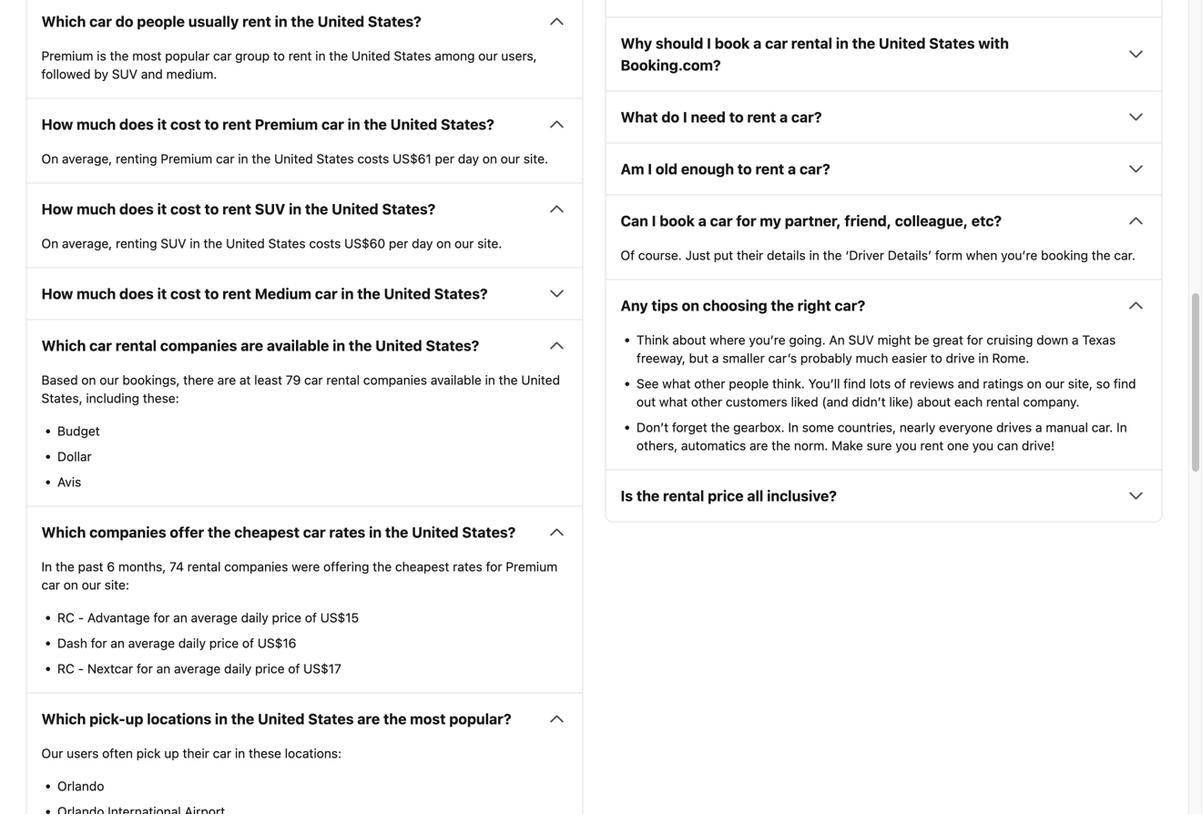 Task type: vqa. For each thing, say whether or not it's contained in the screenshot.
top you're
yes



Task type: locate. For each thing, give the bounding box(es) containing it.
states? inside how much does it cost to rent premium car in the united states? dropdown button
[[441, 115, 494, 133]]

most inside premium is the most popular car group to rent in the united states among our users, followed by suv and medium.
[[132, 48, 162, 63]]

average down 'dash for an average daily price of us$16' on the left of the page
[[174, 661, 221, 676]]

states up locations:
[[308, 710, 354, 727]]

1 - from the top
[[78, 610, 84, 625]]

costs left us$61
[[357, 151, 389, 166]]

you're
[[1001, 248, 1038, 263], [749, 332, 786, 347]]

1 vertical spatial book
[[660, 212, 695, 229]]

costs left us$60
[[309, 236, 341, 251]]

it inside dropdown button
[[157, 115, 167, 133]]

which for which car do people usually rent in the united states?
[[41, 13, 86, 30]]

i right "can"
[[652, 212, 656, 229]]

day right us$60
[[412, 236, 433, 251]]

0 vertical spatial average,
[[62, 151, 112, 166]]

companies inside dropdown button
[[89, 523, 166, 541]]

states inside why should i book a car rental in the united states with booking.com?
[[929, 34, 975, 52]]

which inside "dropdown button"
[[41, 337, 86, 354]]

which for which pick-up locations in the united states are the most popular?
[[41, 710, 86, 727]]

average for nextcar
[[174, 661, 221, 676]]

to down great
[[931, 350, 942, 365]]

average
[[191, 610, 238, 625], [128, 635, 175, 651], [174, 661, 221, 676]]

how inside dropdown button
[[41, 115, 73, 133]]

least
[[254, 372, 282, 387]]

other down but
[[694, 376, 725, 391]]

0 vertical spatial cheapest
[[234, 523, 300, 541]]

of for reviews
[[894, 376, 906, 391]]

their down locations
[[183, 746, 209, 761]]

1 does from the top
[[119, 115, 154, 133]]

i right should
[[707, 34, 711, 52]]

of
[[621, 248, 635, 263]]

rent up "on average, renting premium car in the united states costs us$61 per day on our site."
[[222, 115, 251, 133]]

people up popular
[[137, 13, 185, 30]]

up inside dropdown button
[[125, 710, 143, 727]]

drive
[[946, 350, 975, 365]]

for inside think about where you're going. an suv might be great for cruising down a texas freeway, but a smaller car's probably much easier to drive in rome.
[[967, 332, 983, 347]]

a right should
[[753, 34, 762, 52]]

much for how much does it cost to rent medium car in the united states?
[[77, 285, 116, 302]]

premium
[[41, 48, 93, 63], [255, 115, 318, 133], [161, 151, 212, 166], [506, 559, 558, 574]]

0 horizontal spatial and
[[141, 66, 163, 81]]

2 vertical spatial how
[[41, 285, 73, 302]]

on inside in the past 6 months, 74 rental companies were offering the cheapest rates for premium car on our site:
[[64, 577, 78, 592]]

countries,
[[838, 420, 896, 435]]

car?
[[791, 108, 822, 125], [800, 160, 830, 177], [835, 297, 865, 314]]

0 vertical spatial costs
[[357, 151, 389, 166]]

0 vertical spatial you're
[[1001, 248, 1038, 263]]

what
[[662, 376, 691, 391], [659, 394, 688, 409]]

with
[[978, 34, 1009, 52]]

2 - from the top
[[78, 661, 84, 676]]

1 vertical spatial renting
[[116, 236, 157, 251]]

price left all
[[708, 487, 744, 504]]

renting for how much does it cost to rent suv in the united states?
[[116, 236, 157, 251]]

1 horizontal spatial you
[[972, 438, 994, 453]]

to inside premium is the most popular car group to rent in the united states among our users, followed by suv and medium.
[[273, 48, 285, 63]]

0 vertical spatial people
[[137, 13, 185, 30]]

3 which from the top
[[41, 523, 86, 541]]

and left medium.
[[141, 66, 163, 81]]

on for how much does it cost to rent premium car in the united states?
[[41, 151, 58, 166]]

our inside in the past 6 months, 74 rental companies were offering the cheapest rates for premium car on our site:
[[82, 577, 101, 592]]

0 vertical spatial about
[[672, 332, 706, 347]]

users
[[67, 746, 99, 761]]

you'll
[[808, 376, 840, 391]]

i inside why should i book a car rental in the united states with booking.com?
[[707, 34, 711, 52]]

0 vertical spatial car?
[[791, 108, 822, 125]]

of for us$17
[[288, 661, 300, 676]]

cost inside dropdown button
[[170, 115, 201, 133]]

car inside why should i book a car rental in the united states with booking.com?
[[765, 34, 788, 52]]

1 average, from the top
[[62, 151, 112, 166]]

1 horizontal spatial do
[[662, 108, 679, 125]]

on inside the see what other people think. you'll find lots of reviews and ratings on our site, so find out what other customers liked (and didn't like) about each rental company.
[[1027, 376, 1042, 391]]

1 vertical spatial cost
[[170, 200, 201, 217]]

didn't
[[852, 394, 886, 409]]

1 horizontal spatial up
[[164, 746, 179, 761]]

other up 'forget'
[[691, 394, 722, 409]]

1 vertical spatial about
[[917, 394, 951, 409]]

about
[[672, 332, 706, 347], [917, 394, 951, 409]]

which companies offer the cheapest car rates in the united states?
[[41, 523, 516, 541]]

think.
[[772, 376, 805, 391]]

0 vertical spatial up
[[125, 710, 143, 727]]

people inside dropdown button
[[137, 13, 185, 30]]

on
[[482, 151, 497, 166], [436, 236, 451, 251], [682, 297, 699, 314], [81, 372, 96, 387], [1027, 376, 1042, 391], [64, 577, 78, 592]]

1 vertical spatial how
[[41, 200, 73, 217]]

of left us$17
[[288, 661, 300, 676]]

car? inside 'dropdown button'
[[835, 297, 865, 314]]

these:
[[143, 391, 179, 406]]

does
[[119, 115, 154, 133], [119, 200, 154, 217], [119, 285, 154, 302]]

1 vertical spatial daily
[[178, 635, 206, 651]]

to up which car rental companies are available in the united states?
[[204, 285, 219, 302]]

renting for how much does it cost to rent premium car in the united states?
[[116, 151, 157, 166]]

0 horizontal spatial an
[[111, 635, 125, 651]]

1 horizontal spatial book
[[715, 34, 750, 52]]

premium is the most popular car group to rent in the united states among our users, followed by suv and medium.
[[41, 48, 537, 81]]

companies inside based on our bookings, there are at least 79 car rental companies available in the united states, including these:
[[363, 372, 427, 387]]

and up each
[[958, 376, 980, 391]]

1 vertical spatial rc
[[57, 661, 75, 676]]

find right so
[[1114, 376, 1136, 391]]

does inside dropdown button
[[119, 115, 154, 133]]

an down advantage
[[111, 635, 125, 651]]

1 horizontal spatial day
[[458, 151, 479, 166]]

book right should
[[715, 34, 750, 52]]

to right the group
[[273, 48, 285, 63]]

be
[[914, 332, 929, 347]]

0 vertical spatial it
[[157, 115, 167, 133]]

average, for how much does it cost to rent suv in the united states?
[[62, 236, 112, 251]]

0 horizontal spatial you
[[896, 438, 917, 453]]

for inside in the past 6 months, 74 rental companies were offering the cheapest rates for premium car on our site:
[[486, 559, 502, 574]]

0 horizontal spatial their
[[183, 746, 209, 761]]

going.
[[789, 332, 826, 347]]

0 vertical spatial and
[[141, 66, 163, 81]]

suv right an
[[848, 332, 874, 347]]

states left the 'with'
[[929, 34, 975, 52]]

price up us$16 at the left bottom
[[272, 610, 301, 625]]

per right us$60
[[389, 236, 408, 251]]

rent
[[242, 13, 271, 30], [288, 48, 312, 63], [747, 108, 776, 125], [222, 115, 251, 133], [755, 160, 784, 177], [222, 200, 251, 217], [222, 285, 251, 302], [920, 438, 944, 453]]

which for which companies offer the cheapest car rates in the united states?
[[41, 523, 86, 541]]

2 vertical spatial an
[[156, 661, 171, 676]]

which
[[41, 13, 86, 30], [41, 337, 86, 354], [41, 523, 86, 541], [41, 710, 86, 727]]

an up 'dash for an average daily price of us$16' on the left of the page
[[173, 610, 187, 625]]

see what other people think. you'll find lots of reviews and ratings on our site, so find out what other customers liked (and didn't like) about each rental company.
[[637, 376, 1136, 409]]

about inside the see what other people think. you'll find lots of reviews and ratings on our site, so find out what other customers liked (and didn't like) about each rental company.
[[917, 394, 951, 409]]

car? up partner,
[[800, 160, 830, 177]]

0 vertical spatial site.
[[524, 151, 548, 166]]

about up but
[[672, 332, 706, 347]]

1 vertical spatial it
[[157, 200, 167, 217]]

our inside premium is the most popular car group to rent in the united states among our users, followed by suv and medium.
[[478, 48, 498, 63]]

1 renting from the top
[[116, 151, 157, 166]]

1 vertical spatial does
[[119, 200, 154, 217]]

car? for what do i need to rent a car?
[[791, 108, 822, 125]]

(and
[[822, 394, 849, 409]]

day right us$61
[[458, 151, 479, 166]]

1 horizontal spatial find
[[1114, 376, 1136, 391]]

2 vertical spatial does
[[119, 285, 154, 302]]

find up didn't
[[844, 376, 866, 391]]

car inside in the past 6 months, 74 rental companies were offering the cheapest rates for premium car on our site:
[[41, 577, 60, 592]]

0 vertical spatial renting
[[116, 151, 157, 166]]

it for medium
[[157, 285, 167, 302]]

daily for nextcar
[[224, 661, 252, 676]]

on for how much does it cost to rent suv in the united states?
[[41, 236, 58, 251]]

premium inside in the past 6 months, 74 rental companies were offering the cheapest rates for premium car on our site:
[[506, 559, 558, 574]]

2 cost from the top
[[170, 200, 201, 217]]

what right out
[[659, 394, 688, 409]]

companies inside "dropdown button"
[[160, 337, 237, 354]]

1 vertical spatial car.
[[1092, 420, 1113, 435]]

on up company.
[[1027, 376, 1042, 391]]

much for how much does it cost to rent suv in the united states?
[[77, 200, 116, 217]]

1 vertical spatial rates
[[453, 559, 482, 574]]

0 horizontal spatial about
[[672, 332, 706, 347]]

1 vertical spatial car?
[[800, 160, 830, 177]]

0 horizontal spatial you're
[[749, 332, 786, 347]]

people up the customers
[[729, 376, 769, 391]]

how much does it cost to rent premium car in the united states? button
[[41, 113, 568, 135]]

drives
[[996, 420, 1032, 435]]

you're right when
[[1001, 248, 1038, 263]]

etc?
[[972, 212, 1002, 229]]

months,
[[118, 559, 166, 574]]

offer
[[170, 523, 204, 541]]

0 vertical spatial how
[[41, 115, 73, 133]]

rent up the group
[[242, 13, 271, 30]]

in left "past" at the bottom of the page
[[41, 559, 52, 574]]

rent down nearly
[[920, 438, 944, 453]]

1 vertical spatial their
[[183, 746, 209, 761]]

people inside the see what other people think. you'll find lots of reviews and ratings on our site, so find out what other customers liked (and didn't like) about each rental company.
[[729, 376, 769, 391]]

to inside think about where you're going. an suv might be great for cruising down a texas freeway, but a smaller car's probably much easier to drive in rome.
[[931, 350, 942, 365]]

1 vertical spatial average,
[[62, 236, 112, 251]]

- up dash
[[78, 610, 84, 625]]

rates
[[329, 523, 365, 541], [453, 559, 482, 574]]

booking
[[1041, 248, 1088, 263]]

2 it from the top
[[157, 200, 167, 217]]

1 horizontal spatial available
[[431, 372, 482, 387]]

which up "past" at the bottom of the page
[[41, 523, 86, 541]]

don't
[[637, 420, 669, 435]]

0 vertical spatial daily
[[241, 610, 269, 625]]

rent down 'which car do people usually rent in the united states?' dropdown button
[[288, 48, 312, 63]]

texas
[[1082, 332, 1116, 347]]

to right enough
[[738, 160, 752, 177]]

1 which from the top
[[41, 13, 86, 30]]

their right put
[[737, 248, 763, 263]]

how much does it cost to rent medium car in the united states? button
[[41, 283, 568, 304]]

1 vertical spatial costs
[[309, 236, 341, 251]]

of up like)
[[894, 376, 906, 391]]

on right us$61
[[482, 151, 497, 166]]

1 horizontal spatial most
[[410, 710, 446, 727]]

most left popular? on the left of page
[[410, 710, 446, 727]]

you left can
[[972, 438, 994, 453]]

0 horizontal spatial costs
[[309, 236, 341, 251]]

1 vertical spatial per
[[389, 236, 408, 251]]

rent inside what do i need to rent a car? dropdown button
[[747, 108, 776, 125]]

2 on from the top
[[41, 236, 58, 251]]

am i old enough to rent a car?
[[621, 160, 830, 177]]

2 vertical spatial car?
[[835, 297, 865, 314]]

1 vertical spatial average
[[128, 635, 175, 651]]

in inside think about where you're going. an suv might be great for cruising down a texas freeway, but a smaller car's probably much easier to drive in rome.
[[978, 350, 989, 365]]

car
[[89, 13, 112, 30], [765, 34, 788, 52], [213, 48, 232, 63], [321, 115, 344, 133], [216, 151, 235, 166], [710, 212, 733, 229], [315, 285, 338, 302], [89, 337, 112, 354], [304, 372, 323, 387], [303, 523, 326, 541], [41, 577, 60, 592], [213, 746, 231, 761]]

1 rc from the top
[[57, 610, 75, 625]]

usually
[[188, 13, 239, 30]]

1 you from the left
[[896, 438, 917, 453]]

our
[[478, 48, 498, 63], [501, 151, 520, 166], [455, 236, 474, 251], [100, 372, 119, 387], [1045, 376, 1065, 391], [82, 577, 101, 592]]

average, for how much does it cost to rent premium car in the united states?
[[62, 151, 112, 166]]

car? down why should i book a car rental in the united states with booking.com?
[[791, 108, 822, 125]]

0 vertical spatial day
[[458, 151, 479, 166]]

an for nextcar
[[156, 661, 171, 676]]

0 vertical spatial their
[[737, 248, 763, 263]]

suv inside how much does it cost to rent suv in the united states? dropdown button
[[255, 200, 285, 217]]

1 horizontal spatial cheapest
[[395, 559, 449, 574]]

average for advantage
[[191, 610, 238, 625]]

in inside why should i book a car rental in the united states with booking.com?
[[836, 34, 849, 52]]

0 horizontal spatial up
[[125, 710, 143, 727]]

2 vertical spatial it
[[157, 285, 167, 302]]

on right tips
[[682, 297, 699, 314]]

1 horizontal spatial you're
[[1001, 248, 1038, 263]]

automatics
[[681, 438, 746, 453]]

0 vertical spatial per
[[435, 151, 454, 166]]

daily down rc - advantage for an average daily price of us$15
[[224, 661, 252, 676]]

you're inside think about where you're going. an suv might be great for cruising down a texas freeway, but a smaller car's probably much easier to drive in rome.
[[749, 332, 786, 347]]

much inside dropdown button
[[77, 115, 116, 133]]

2 does from the top
[[119, 200, 154, 217]]

2 rc from the top
[[57, 661, 75, 676]]

united inside premium is the most popular car group to rent in the united states among our users, followed by suv and medium.
[[352, 48, 390, 63]]

1 horizontal spatial and
[[958, 376, 980, 391]]

find
[[844, 376, 866, 391], [1114, 376, 1136, 391]]

which car do people usually rent in the united states?
[[41, 13, 421, 30]]

1 horizontal spatial site.
[[524, 151, 548, 166]]

suv
[[112, 66, 138, 81], [255, 200, 285, 217], [161, 236, 186, 251], [848, 332, 874, 347]]

rent left medium
[[222, 285, 251, 302]]

states
[[929, 34, 975, 52], [394, 48, 431, 63], [316, 151, 354, 166], [268, 236, 306, 251], [308, 710, 354, 727]]

suv right "by"
[[112, 66, 138, 81]]

in left some
[[788, 420, 799, 435]]

most left popular
[[132, 48, 162, 63]]

1 it from the top
[[157, 115, 167, 133]]

1 vertical spatial cheapest
[[395, 559, 449, 574]]

rent inside don't forget the gearbox. in some countries, nearly everyone drives a manual car. in others, automatics are the norm. make sure you rent one you can drive!
[[920, 438, 944, 453]]

3 does from the top
[[119, 285, 154, 302]]

about inside think about where you're going. an suv might be great for cruising down a texas freeway, but a smaller car's probably much easier to drive in rome.
[[672, 332, 706, 347]]

2 how from the top
[[41, 200, 73, 217]]

sure
[[867, 438, 892, 453]]

1 vertical spatial most
[[410, 710, 446, 727]]

in right manual
[[1117, 420, 1127, 435]]

why
[[621, 34, 652, 52]]

in inside which companies offer the cheapest car rates in the united states? dropdown button
[[369, 523, 382, 541]]

cheapest inside in the past 6 months, 74 rental companies were offering the cheapest rates for premium car on our site:
[[395, 559, 449, 574]]

2 vertical spatial average
[[174, 661, 221, 676]]

rent up on average, renting suv in the united states costs us$60 per day on our site.
[[222, 200, 251, 217]]

what right see
[[662, 376, 691, 391]]

which up our
[[41, 710, 86, 727]]

of for us$15
[[305, 610, 317, 625]]

2 average, from the top
[[62, 236, 112, 251]]

1 how from the top
[[41, 115, 73, 133]]

in inside how much does it cost to rent premium car in the united states? dropdown button
[[348, 115, 360, 133]]

are inside don't forget the gearbox. in some countries, nearly everyone drives a manual car. in others, automatics are the norm. make sure you rent one you can drive!
[[750, 438, 768, 453]]

norm.
[[794, 438, 828, 453]]

suv inside think about where you're going. an suv might be great for cruising down a texas freeway, but a smaller car's probably much easier to drive in rome.
[[848, 332, 874, 347]]

average up 'dash for an average daily price of us$16' on the left of the page
[[191, 610, 238, 625]]

in inside 'which car do people usually rent in the united states?' dropdown button
[[275, 13, 287, 30]]

0 vertical spatial available
[[267, 337, 329, 354]]

average down advantage
[[128, 635, 175, 651]]

0 vertical spatial on
[[41, 151, 58, 166]]

form
[[935, 248, 963, 263]]

an for advantage
[[173, 610, 187, 625]]

1 vertical spatial on
[[41, 236, 58, 251]]

any tips on choosing the right car? button
[[621, 294, 1147, 316]]

the inside based on our bookings, there are at least 79 car rental companies available in the united states, including these:
[[499, 372, 518, 387]]

offering
[[323, 559, 369, 574]]

2 horizontal spatial an
[[173, 610, 187, 625]]

- for advantage
[[78, 610, 84, 625]]

1 horizontal spatial about
[[917, 394, 951, 409]]

on
[[41, 151, 58, 166], [41, 236, 58, 251]]

of left 'us$15' on the left bottom of the page
[[305, 610, 317, 625]]

us$17
[[303, 661, 341, 676]]

rc
[[57, 610, 75, 625], [57, 661, 75, 676]]

does for how much does it cost to rent medium car in the united states?
[[119, 285, 154, 302]]

you down nearly
[[896, 438, 917, 453]]

car inside dropdown button
[[321, 115, 344, 133]]

people for other
[[729, 376, 769, 391]]

daily up us$16 at the left bottom
[[241, 610, 269, 625]]

0 vertical spatial most
[[132, 48, 162, 63]]

rent up my
[[755, 160, 784, 177]]

car. inside don't forget the gearbox. in some countries, nearly everyone drives a manual car. in others, automatics are the norm. make sure you rent one you can drive!
[[1092, 420, 1113, 435]]

0 vertical spatial an
[[173, 610, 187, 625]]

0 horizontal spatial cheapest
[[234, 523, 300, 541]]

suv up on average, renting suv in the united states costs us$60 per day on our site.
[[255, 200, 285, 217]]

3 cost from the top
[[170, 285, 201, 302]]

1 vertical spatial people
[[729, 376, 769, 391]]

rc up dash
[[57, 610, 75, 625]]

0 vertical spatial book
[[715, 34, 750, 52]]

rates inside in the past 6 months, 74 rental companies were offering the cheapest rates for premium car on our site:
[[453, 559, 482, 574]]

daily up the rc - nextcar for an average daily price of us$17
[[178, 635, 206, 651]]

which up "based"
[[41, 337, 86, 354]]

car inside based on our bookings, there are at least 79 car rental companies available in the united states, including these:
[[304, 372, 323, 387]]

- down dash
[[78, 661, 84, 676]]

i left 'old'
[[648, 160, 652, 177]]

rc down dash
[[57, 661, 75, 676]]

0 horizontal spatial car.
[[1092, 420, 1113, 435]]

you're up car's
[[749, 332, 786, 347]]

what do i need to rent a car? button
[[621, 106, 1147, 128]]

are inside dropdown button
[[357, 710, 380, 727]]

0 horizontal spatial day
[[412, 236, 433, 251]]

1 vertical spatial site.
[[477, 236, 502, 251]]

united inside dropdown button
[[390, 115, 437, 133]]

1 horizontal spatial rates
[[453, 559, 482, 574]]

car? right the right
[[835, 297, 865, 314]]

2 which from the top
[[41, 337, 86, 354]]

a inside why should i book a car rental in the united states with booking.com?
[[753, 34, 762, 52]]

locations
[[147, 710, 211, 727]]

3 it from the top
[[157, 285, 167, 302]]

1 horizontal spatial per
[[435, 151, 454, 166]]

0 vertical spatial cost
[[170, 115, 201, 133]]

1 on from the top
[[41, 151, 58, 166]]

about down reviews
[[917, 394, 951, 409]]

on right "based"
[[81, 372, 96, 387]]

can
[[621, 212, 648, 229]]

on down "past" at the bottom of the page
[[64, 577, 78, 592]]

0 vertical spatial do
[[115, 13, 133, 30]]

a up drive!
[[1035, 420, 1042, 435]]

car. right booking
[[1114, 248, 1136, 263]]

4 which from the top
[[41, 710, 86, 727]]

2 renting from the top
[[116, 236, 157, 251]]

tips
[[652, 297, 678, 314]]

our inside the see what other people think. you'll find lots of reviews and ratings on our site, so find out what other customers liked (and didn't like) about each rental company.
[[1045, 376, 1065, 391]]

2 vertical spatial cost
[[170, 285, 201, 302]]

all
[[747, 487, 763, 504]]

in inside how much does it cost to rent suv in the united states? dropdown button
[[289, 200, 302, 217]]

1 vertical spatial -
[[78, 661, 84, 676]]

3 how from the top
[[41, 285, 73, 302]]

most
[[132, 48, 162, 63], [410, 710, 446, 727]]

cheapest up were
[[234, 523, 300, 541]]

liked
[[791, 394, 818, 409]]

orlando
[[57, 778, 104, 794]]

up up pick
[[125, 710, 143, 727]]

1 horizontal spatial people
[[729, 376, 769, 391]]

cheapest right offering
[[395, 559, 449, 574]]

old
[[656, 160, 678, 177]]

states left 'among'
[[394, 48, 431, 63]]

cost
[[170, 115, 201, 133], [170, 200, 201, 217], [170, 285, 201, 302]]

1 cost from the top
[[170, 115, 201, 133]]

one
[[947, 438, 969, 453]]

in inside based on our bookings, there are at least 79 car rental companies available in the united states, including these:
[[485, 372, 495, 387]]

0 vertical spatial -
[[78, 610, 84, 625]]

other
[[694, 376, 725, 391], [691, 394, 722, 409]]

1 horizontal spatial an
[[156, 661, 171, 676]]

think
[[637, 332, 669, 347]]

a right down
[[1072, 332, 1079, 347]]

0 horizontal spatial book
[[660, 212, 695, 229]]

book up course.
[[660, 212, 695, 229]]

0 horizontal spatial per
[[389, 236, 408, 251]]

which for which car rental companies are available in the united states?
[[41, 337, 86, 354]]

their
[[737, 248, 763, 263], [183, 746, 209, 761]]

0 vertical spatial car.
[[1114, 248, 1136, 263]]

states? inside 'which car do people usually rent in the united states?' dropdown button
[[368, 13, 421, 30]]

in
[[275, 13, 287, 30], [836, 34, 849, 52], [315, 48, 326, 63], [348, 115, 360, 133], [238, 151, 248, 166], [289, 200, 302, 217], [190, 236, 200, 251], [809, 248, 820, 263], [341, 285, 354, 302], [333, 337, 345, 354], [978, 350, 989, 365], [485, 372, 495, 387], [369, 523, 382, 541], [215, 710, 228, 727], [235, 746, 245, 761]]

an down 'dash for an average daily price of us$16' on the left of the page
[[156, 661, 171, 676]]

1 vertical spatial available
[[431, 372, 482, 387]]

a up just
[[698, 212, 707, 229]]

1 vertical spatial you're
[[749, 332, 786, 347]]

past
[[78, 559, 103, 574]]

car. right manual
[[1092, 420, 1113, 435]]



Task type: describe. For each thing, give the bounding box(es) containing it.
right
[[797, 297, 831, 314]]

a down why should i book a car rental in the united states with booking.com?
[[780, 108, 788, 125]]

and inside the see what other people think. you'll find lots of reviews and ratings on our site, so find out what other customers liked (and didn't like) about each rental company.
[[958, 376, 980, 391]]

down
[[1037, 332, 1068, 347]]

can i book a car for my partner, friend, colleague, etc?
[[621, 212, 1002, 229]]

and inside premium is the most popular car group to rent in the united states among our users, followed by suv and medium.
[[141, 66, 163, 81]]

based
[[41, 372, 78, 387]]

in inside which car rental companies are available in the united states? "dropdown button"
[[333, 337, 345, 354]]

when
[[966, 248, 998, 263]]

which companies offer the cheapest car rates in the united states? button
[[41, 521, 568, 543]]

most inside dropdown button
[[410, 710, 446, 727]]

put
[[714, 248, 733, 263]]

details'
[[888, 248, 932, 263]]

cost for premium
[[170, 115, 201, 133]]

are inside based on our bookings, there are at least 79 car rental companies available in the united states, including these:
[[217, 372, 236, 387]]

often
[[102, 746, 133, 761]]

1 find from the left
[[844, 376, 866, 391]]

the inside dropdown button
[[364, 115, 387, 133]]

rent inside how much does it cost to rent suv in the united states? dropdown button
[[222, 200, 251, 217]]

0 vertical spatial other
[[694, 376, 725, 391]]

rc for rc - advantage for an average daily price of us$15
[[57, 610, 75, 625]]

popular
[[165, 48, 210, 63]]

1 vertical spatial do
[[662, 108, 679, 125]]

but
[[689, 350, 709, 365]]

why should i book a car rental in the united states with booking.com? button
[[621, 32, 1147, 76]]

rent inside premium is the most popular car group to rent in the united states among our users, followed by suv and medium.
[[288, 48, 312, 63]]

rent inside how much does it cost to rent medium car in the united states? dropdown button
[[222, 285, 251, 302]]

0 horizontal spatial site.
[[477, 236, 502, 251]]

people for do
[[137, 13, 185, 30]]

the inside why should i book a car rental in the united states with booking.com?
[[852, 34, 875, 52]]

site,
[[1068, 376, 1093, 391]]

how for how much does it cost to rent premium car in the united states?
[[41, 115, 73, 133]]

1 vertical spatial an
[[111, 635, 125, 651]]

rc for rc - nextcar for an average daily price of us$17
[[57, 661, 75, 676]]

dollar
[[57, 449, 92, 464]]

price down rc - advantage for an average daily price of us$15
[[209, 635, 239, 651]]

partner,
[[785, 212, 841, 229]]

which car rental companies are available in the united states? button
[[41, 334, 568, 356]]

1 vertical spatial other
[[691, 394, 722, 409]]

rent inside how much does it cost to rent premium car in the united states? dropdown button
[[222, 115, 251, 133]]

2 horizontal spatial in
[[1117, 420, 1127, 435]]

1 horizontal spatial in
[[788, 420, 799, 435]]

customers
[[726, 394, 788, 409]]

rental inside in the past 6 months, 74 rental companies were offering the cheapest rates for premium car on our site:
[[187, 559, 221, 574]]

in the past 6 months, 74 rental companies were offering the cheapest rates for premium car on our site:
[[41, 559, 558, 592]]

rates inside dropdown button
[[329, 523, 365, 541]]

locations:
[[285, 746, 342, 761]]

states? inside how much does it cost to rent suv in the united states? dropdown button
[[382, 200, 436, 217]]

so
[[1096, 376, 1110, 391]]

price down us$16 at the left bottom
[[255, 661, 285, 676]]

a inside don't forget the gearbox. in some countries, nearly everyone drives a manual car. in others, automatics are the norm. make sure you rent one you can drive!
[[1035, 420, 1042, 435]]

just
[[685, 248, 710, 263]]

cheapest inside dropdown button
[[234, 523, 300, 541]]

to up on average, renting suv in the united states costs us$60 per day on our site.
[[204, 200, 219, 217]]

each
[[954, 394, 983, 409]]

book inside dropdown button
[[660, 212, 695, 229]]

manual
[[1046, 420, 1088, 435]]

any
[[621, 297, 648, 314]]

in inside how much does it cost to rent medium car in the united states? dropdown button
[[341, 285, 354, 302]]

out
[[637, 394, 656, 409]]

is the rental price all inclusive? button
[[621, 485, 1147, 507]]

need
[[691, 108, 726, 125]]

- for nextcar
[[78, 661, 84, 676]]

1 vertical spatial day
[[412, 236, 433, 251]]

1 vertical spatial up
[[164, 746, 179, 761]]

popular?
[[449, 710, 512, 727]]

is
[[97, 48, 106, 63]]

car inside premium is the most popular car group to rent in the united states among our users, followed by suv and medium.
[[213, 48, 232, 63]]

states down how much does it cost to rent suv in the united states? dropdown button
[[268, 236, 306, 251]]

budget
[[57, 423, 100, 438]]

available inside based on our bookings, there are at least 79 car rental companies available in the united states, including these:
[[431, 372, 482, 387]]

us$61
[[393, 151, 432, 166]]

to right need
[[729, 108, 744, 125]]

group
[[235, 48, 270, 63]]

nearly
[[900, 420, 936, 435]]

states? inside which car rental companies are available in the united states? "dropdown button"
[[426, 337, 479, 354]]

0 vertical spatial what
[[662, 376, 691, 391]]

everyone
[[939, 420, 993, 435]]

can
[[997, 438, 1018, 453]]

1 horizontal spatial car.
[[1114, 248, 1136, 263]]

cost for medium
[[170, 285, 201, 302]]

states down how much does it cost to rent premium car in the united states? dropdown button
[[316, 151, 354, 166]]

rental inside dropdown button
[[663, 487, 704, 504]]

freeway,
[[637, 350, 686, 365]]

like)
[[889, 394, 914, 409]]

on right us$60
[[436, 236, 451, 251]]

'driver
[[845, 248, 884, 263]]

for inside can i book a car for my partner, friend, colleague, etc? dropdown button
[[736, 212, 756, 229]]

a up can i book a car for my partner, friend, colleague, etc?
[[788, 160, 796, 177]]

are inside "dropdown button"
[[241, 337, 263, 354]]

it for suv
[[157, 200, 167, 217]]

car? for am i old enough to rent a car?
[[800, 160, 830, 177]]

states? inside which companies offer the cheapest car rates in the united states? dropdown button
[[462, 523, 516, 541]]

rent inside am i old enough to rent a car? dropdown button
[[755, 160, 784, 177]]

united inside why should i book a car rental in the united states with booking.com?
[[879, 34, 926, 52]]

dash
[[57, 635, 87, 651]]

states inside dropdown button
[[308, 710, 354, 727]]

reviews
[[910, 376, 954, 391]]

0 horizontal spatial do
[[115, 13, 133, 30]]

rental inside based on our bookings, there are at least 79 car rental companies available in the united states, including these:
[[326, 372, 360, 387]]

suv inside premium is the most popular car group to rent in the united states among our users, followed by suv and medium.
[[112, 66, 138, 81]]

2 find from the left
[[1114, 376, 1136, 391]]

which pick-up locations in the united states are the most popular? button
[[41, 708, 568, 730]]

drive!
[[1022, 438, 1055, 453]]

make
[[832, 438, 863, 453]]

price inside dropdown button
[[708, 487, 744, 504]]

a right but
[[712, 350, 719, 365]]

to inside dropdown button
[[204, 115, 219, 133]]

bookings,
[[122, 372, 180, 387]]

should
[[656, 34, 703, 52]]

much for how much does it cost to rent premium car in the united states?
[[77, 115, 116, 133]]

where
[[710, 332, 746, 347]]

car's
[[768, 350, 797, 365]]

2 you from the left
[[972, 438, 994, 453]]

including
[[86, 391, 139, 406]]

on inside based on our bookings, there are at least 79 car rental companies available in the united states, including these:
[[81, 372, 96, 387]]

cost for suv
[[170, 200, 201, 217]]

in inside premium is the most popular car group to rent in the united states among our users, followed by suv and medium.
[[315, 48, 326, 63]]

on average, renting suv in the united states costs us$60 per day on our site.
[[41, 236, 502, 251]]

daily for advantage
[[241, 610, 269, 625]]

united inside based on our bookings, there are at least 79 car rental companies available in the united states, including these:
[[521, 372, 560, 387]]

much inside think about where you're going. an suv might be great for cruising down a texas freeway, but a smaller car's probably much easier to drive in rome.
[[856, 350, 888, 365]]

in inside in the past 6 months, 74 rental companies were offering the cheapest rates for premium car on our site:
[[41, 559, 52, 574]]

suv down how much does it cost to rent suv in the united states?
[[161, 236, 186, 251]]

these
[[249, 746, 281, 761]]

colleague,
[[895, 212, 968, 229]]

advantage
[[87, 610, 150, 625]]

of left us$16 at the left bottom
[[242, 635, 254, 651]]

it for premium
[[157, 115, 167, 133]]

74
[[169, 559, 184, 574]]

ratings
[[983, 376, 1024, 391]]

states? inside how much does it cost to rent medium car in the united states? dropdown button
[[434, 285, 488, 302]]

states inside premium is the most popular car group to rent in the united states among our users, followed by suv and medium.
[[394, 48, 431, 63]]

on inside 'dropdown button'
[[682, 297, 699, 314]]

does for how much does it cost to rent suv in the united states?
[[119, 200, 154, 217]]

companies inside in the past 6 months, 74 rental companies were offering the cheapest rates for premium car on our site:
[[224, 559, 288, 574]]

us$15
[[320, 610, 359, 625]]

i left need
[[683, 108, 687, 125]]

1 horizontal spatial costs
[[357, 151, 389, 166]]

rome.
[[992, 350, 1029, 365]]

probably
[[800, 350, 852, 365]]

does for how much does it cost to rent premium car in the united states?
[[119, 115, 154, 133]]

nextcar
[[87, 661, 133, 676]]

rent inside 'which car do people usually rent in the united states?' dropdown button
[[242, 13, 271, 30]]

1 vertical spatial what
[[659, 394, 688, 409]]

there
[[183, 372, 214, 387]]

how much does it cost to rent medium car in the united states?
[[41, 285, 488, 302]]

the inside 'dropdown button'
[[771, 297, 794, 314]]

cruising
[[987, 332, 1033, 347]]

forget
[[672, 420, 707, 435]]

course.
[[638, 248, 682, 263]]

premium inside dropdown button
[[255, 115, 318, 133]]

available inside "dropdown button"
[[267, 337, 329, 354]]

were
[[292, 559, 320, 574]]

an
[[829, 332, 845, 347]]

avis
[[57, 474, 81, 489]]

book inside why should i book a car rental in the united states with booking.com?
[[715, 34, 750, 52]]

rental inside the see what other people think. you'll find lots of reviews and ratings on our site, so find out what other customers liked (and didn't like) about each rental company.
[[986, 394, 1020, 409]]

which car do people usually rent in the united states? button
[[41, 10, 568, 32]]

can i book a car for my partner, friend, colleague, etc? button
[[621, 210, 1147, 232]]

premium inside premium is the most popular car group to rent in the united states among our users, followed by suv and medium.
[[41, 48, 93, 63]]

site:
[[105, 577, 129, 592]]

choosing
[[703, 297, 767, 314]]

some
[[802, 420, 834, 435]]

gearbox.
[[733, 420, 785, 435]]

how much does it cost to rent suv in the united states? button
[[41, 198, 568, 220]]

our
[[41, 746, 63, 761]]

our inside based on our bookings, there are at least 79 car rental companies available in the united states, including these:
[[100, 372, 119, 387]]

in inside which pick-up locations in the united states are the most popular? dropdown button
[[215, 710, 228, 727]]

dash for an average daily price of us$16
[[57, 635, 296, 651]]

medium
[[255, 285, 311, 302]]

1 horizontal spatial their
[[737, 248, 763, 263]]

based on our bookings, there are at least 79 car rental companies available in the united states, including these:
[[41, 372, 560, 406]]

how for how much does it cost to rent suv in the united states?
[[41, 200, 73, 217]]

which pick-up locations in the united states are the most popular?
[[41, 710, 512, 727]]

rental inside why should i book a car rental in the united states with booking.com?
[[791, 34, 833, 52]]

how for how much does it cost to rent medium car in the united states?
[[41, 285, 73, 302]]

which car rental companies are available in the united states?
[[41, 337, 479, 354]]

our users often pick up their car in these locations:
[[41, 746, 342, 761]]

by
[[94, 66, 108, 81]]



